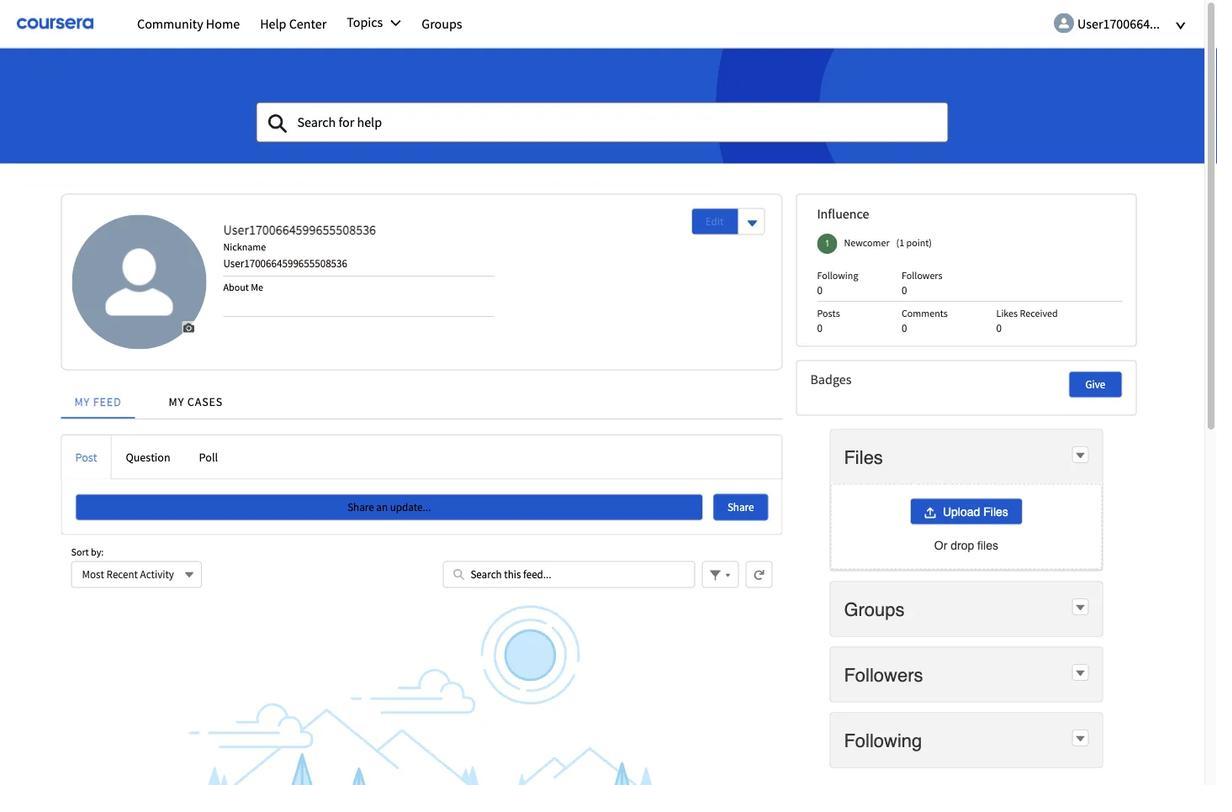Task type: describe. For each thing, give the bounding box(es) containing it.
1 vertical spatial files
[[984, 505, 1009, 519]]

followers for followers
[[844, 665, 924, 686]]

help center link
[[250, 4, 337, 43]]

share an update... button
[[75, 494, 703, 521]]

nickname user1700664599655508536
[[223, 240, 348, 270]]

following link
[[844, 729, 926, 753]]

following for following 0
[[817, 269, 859, 282]]

point
[[907, 236, 929, 249]]

poll
[[199, 450, 218, 465]]

my feed
[[74, 395, 122, 410]]

an
[[376, 501, 388, 515]]

files link
[[844, 446, 887, 469]]

user170066459965550853
[[1078, 15, 1218, 32]]

sort
[[71, 546, 89, 559]]

text default image
[[1075, 668, 1087, 680]]

0 horizontal spatial groups link
[[412, 4, 472, 43]]

user1700664599655508536 image
[[72, 215, 207, 350]]

question
[[126, 450, 170, 465]]

edit
[[706, 214, 724, 228]]

0 inside likes received 0
[[997, 321, 1002, 335]]

tab panel containing post
[[61, 435, 783, 786]]

posts 0
[[817, 307, 840, 335]]

poll link
[[185, 436, 232, 479]]

posts
[[817, 307, 840, 320]]

followers 0
[[902, 269, 943, 297]]

nickname
[[223, 240, 266, 253]]

me
[[251, 280, 263, 293]]

text default image for files
[[1075, 450, 1087, 462]]

post
[[75, 450, 97, 465]]

groups inside multilevel navigation menu 'menu bar'
[[422, 15, 462, 32]]

followers for followers 0
[[902, 269, 943, 282]]

or drop files
[[935, 539, 999, 552]]

my feed link
[[61, 374, 135, 419]]

Sort by: button
[[71, 562, 202, 588]]

(
[[897, 236, 900, 249]]

0 for following 0
[[817, 283, 823, 297]]

newcomer ( 1 point )
[[844, 236, 932, 249]]

about me
[[223, 280, 263, 293]]

0 for followers 0
[[902, 283, 907, 297]]

share for share
[[728, 501, 754, 515]]

cases
[[188, 395, 223, 410]]

give
[[1086, 378, 1106, 392]]

feed
[[93, 395, 122, 410]]

by:
[[91, 546, 104, 559]]

help center
[[260, 15, 327, 32]]

following 0
[[817, 269, 859, 297]]

influence
[[817, 206, 870, 222]]



Task type: vqa. For each thing, say whether or not it's contained in the screenshot.
Community Home
yes



Task type: locate. For each thing, give the bounding box(es) containing it.
newcomer image
[[817, 234, 838, 254]]

0 vertical spatial groups link
[[412, 4, 472, 43]]

0 horizontal spatial groups
[[422, 15, 462, 32]]

1 horizontal spatial my
[[169, 395, 184, 410]]

0 down likes
[[997, 321, 1002, 335]]

most recent activity
[[82, 568, 174, 582]]

0 horizontal spatial share
[[348, 501, 374, 515]]

1 horizontal spatial groups link
[[844, 598, 908, 621]]

1 vertical spatial followers
[[844, 665, 924, 686]]

0 vertical spatial user1700664599655508536
[[223, 221, 376, 238]]

my left feed
[[74, 395, 90, 410]]

multilevel navigation menu menu bar
[[127, 4, 983, 43]]

text default image inside files element
[[1075, 450, 1087, 462]]

community home link
[[127, 4, 250, 43]]

most
[[82, 568, 104, 582]]

0 vertical spatial files
[[844, 447, 883, 468]]

my cases link
[[155, 374, 237, 419]]

followers down point
[[902, 269, 943, 282]]

groups link right topics
[[412, 4, 472, 43]]

badges link
[[811, 372, 1045, 388]]

my cases
[[169, 395, 223, 410]]

Search this feed... search field
[[443, 562, 695, 588]]

None field
[[256, 102, 949, 143]]

following for following
[[844, 730, 922, 752]]

home
[[206, 15, 240, 32]]

text default image up text default image
[[1075, 603, 1087, 614]]

text default image down text default image
[[1075, 734, 1087, 746]]

comments
[[902, 307, 948, 320]]

1 text default image from the top
[[1075, 450, 1087, 462]]

my for my feed
[[74, 395, 90, 410]]

share inside button
[[348, 501, 374, 515]]

upload
[[943, 505, 981, 519]]

2 vertical spatial text default image
[[1075, 734, 1087, 746]]

followers
[[902, 269, 943, 282], [844, 665, 924, 686]]

groups link up followers link
[[844, 598, 908, 621]]

topics button
[[337, 4, 412, 40]]

groups up followers link
[[844, 599, 905, 620]]

received
[[1020, 307, 1058, 320]]

question link
[[111, 436, 185, 479]]

1 vertical spatial following
[[844, 730, 922, 752]]

my for my cases
[[169, 395, 184, 410]]

1
[[900, 236, 905, 249]]

text default image for following
[[1075, 734, 1087, 746]]

files right upload
[[984, 505, 1009, 519]]

about
[[223, 280, 249, 293]]

my left cases
[[169, 395, 184, 410]]

)
[[929, 236, 932, 249]]

0 inside following 0
[[817, 283, 823, 297]]

0 for comments 0
[[902, 321, 907, 335]]

0 inside followers 0
[[902, 283, 907, 297]]

upload files
[[943, 505, 1009, 519]]

share for share an update...
[[348, 501, 374, 515]]

1 user1700664599655508536 from the top
[[223, 221, 376, 238]]

groups
[[422, 15, 462, 32], [844, 599, 905, 620]]

banner
[[0, 0, 1218, 164]]

followers link
[[844, 664, 927, 687]]

0 vertical spatial groups
[[422, 15, 462, 32]]

3 text default image from the top
[[1075, 734, 1087, 746]]

edit button
[[692, 209, 737, 234]]

likes
[[997, 307, 1018, 320]]

1 share from the left
[[348, 501, 374, 515]]

help
[[260, 15, 286, 32]]

following down followers link
[[844, 730, 922, 752]]

0 inside posts 0
[[817, 321, 823, 335]]

sort by:
[[71, 546, 104, 559]]

activity
[[140, 568, 174, 582]]

groups right topics popup button
[[422, 15, 462, 32]]

user1700664599655508536 up nickname user1700664599655508536
[[223, 221, 376, 238]]

topics
[[347, 13, 383, 30]]

my
[[74, 395, 90, 410], [169, 395, 184, 410]]

text default image down 'give' button
[[1075, 450, 1087, 462]]

0 horizontal spatial my
[[74, 395, 90, 410]]

0 vertical spatial followers
[[902, 269, 943, 282]]

1 vertical spatial text default image
[[1075, 603, 1087, 614]]

groups link
[[412, 4, 472, 43], [844, 598, 908, 621]]

0 up comments
[[902, 283, 907, 297]]

none field inside 'banner'
[[256, 102, 949, 143]]

community
[[137, 15, 203, 32]]

share inside button
[[728, 501, 754, 515]]

files
[[844, 447, 883, 468], [984, 505, 1009, 519]]

text default image for groups
[[1075, 603, 1087, 614]]

community home
[[137, 15, 240, 32]]

followers up following link
[[844, 665, 924, 686]]

2 user1700664599655508536 from the top
[[223, 256, 348, 270]]

0
[[817, 283, 823, 297], [902, 283, 907, 297], [817, 321, 823, 335], [902, 321, 907, 335], [997, 321, 1002, 335]]

0 inside comments 0
[[902, 321, 907, 335]]

drop
[[951, 539, 975, 552]]

0 down comments
[[902, 321, 907, 335]]

text default image
[[1075, 450, 1087, 462], [1075, 603, 1087, 614], [1075, 734, 1087, 746]]

following down newcomer image
[[817, 269, 859, 282]]

center
[[289, 15, 327, 32]]

Search for help text field
[[256, 102, 949, 143]]

following
[[817, 269, 859, 282], [844, 730, 922, 752]]

badges
[[811, 372, 852, 388]]

user1700664599655508536 up me
[[223, 256, 348, 270]]

user1700664599655508536
[[223, 221, 376, 238], [223, 256, 348, 270]]

0 vertical spatial following
[[817, 269, 859, 282]]

1 horizontal spatial files
[[984, 505, 1009, 519]]

0 down posts
[[817, 321, 823, 335]]

tab panel
[[61, 435, 783, 786]]

post link
[[62, 436, 111, 479]]

or
[[935, 539, 948, 552]]

1 my from the left
[[74, 395, 90, 410]]

share button
[[713, 494, 769, 521]]

update...
[[390, 501, 431, 515]]

recent
[[106, 568, 138, 582]]

1 vertical spatial groups
[[844, 599, 905, 620]]

user170066459965550853 button
[[1050, 9, 1218, 36]]

1 horizontal spatial groups
[[844, 599, 905, 620]]

1 horizontal spatial share
[[728, 501, 754, 515]]

share
[[348, 501, 374, 515], [728, 501, 754, 515]]

files
[[978, 539, 999, 552]]

newcomer
[[844, 236, 890, 249]]

likes received 0
[[997, 307, 1058, 335]]

0 up posts
[[817, 283, 823, 297]]

files element
[[830, 430, 1103, 572]]

2 text default image from the top
[[1075, 603, 1087, 614]]

1 vertical spatial groups link
[[844, 598, 908, 621]]

1 vertical spatial user1700664599655508536
[[223, 256, 348, 270]]

2 my from the left
[[169, 395, 184, 410]]

share an update...
[[348, 501, 431, 515]]

0 horizontal spatial files
[[844, 447, 883, 468]]

0 vertical spatial text default image
[[1075, 450, 1087, 462]]

comments 0
[[902, 307, 948, 335]]

0 for posts 0
[[817, 321, 823, 335]]

give button
[[1069, 372, 1123, 398]]

files down badges
[[844, 447, 883, 468]]

2 share from the left
[[728, 501, 754, 515]]

banner containing topics
[[0, 0, 1218, 164]]



